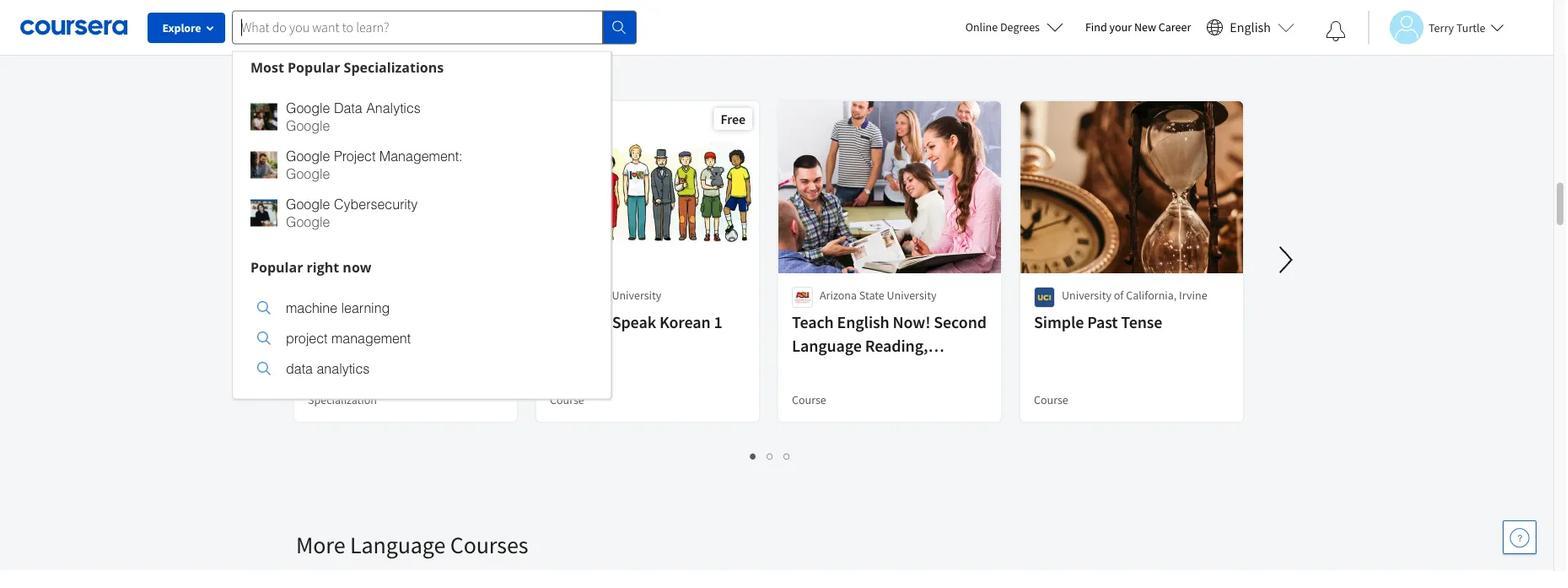 Task type: vqa. For each thing, say whether or not it's contained in the screenshot.


Task type: describe. For each thing, give the bounding box(es) containing it.
and
[[852, 359, 880, 380]]

analytics
[[366, 100, 421, 116]]

top rated courses
[[296, 44, 477, 74]]

writing,
[[792, 359, 849, 380]]

terry turtle button
[[1368, 11, 1505, 44]]

next slide image
[[1266, 240, 1307, 280]]

arizona state university for english
[[820, 288, 937, 303]]

help center image
[[1510, 527, 1530, 547]]

new
[[1135, 19, 1157, 35]]

turtle
[[1457, 20, 1486, 35]]

courses for top rated courses
[[399, 44, 477, 74]]

find
[[1086, 19, 1107, 35]]

project
[[286, 330, 328, 346]]

find your new career link
[[1077, 17, 1200, 38]]

now
[[343, 258, 372, 276]]

explore button
[[148, 13, 225, 43]]

english inside "tesol certificate, part 1: teach english now!"
[[353, 335, 405, 356]]

google cybersecurity google
[[286, 196, 418, 229]]

simple past tense
[[1034, 312, 1163, 333]]

0 vertical spatial popular
[[288, 58, 340, 76]]

5 google from the top
[[286, 196, 330, 212]]

management:
[[379, 148, 463, 164]]

1 inside button
[[750, 447, 757, 463]]

career
[[1159, 19, 1191, 35]]

explore
[[162, 20, 201, 35]]

list box for popular right now
[[233, 282, 611, 399]]

english button
[[1200, 0, 1302, 55]]

top
[[296, 44, 333, 74]]

3 university from the left
[[887, 288, 937, 303]]

most
[[251, 58, 284, 76]]

yonsei
[[578, 288, 610, 303]]

4 university from the left
[[1062, 288, 1112, 303]]

yonsei university image
[[550, 287, 571, 308]]

machine learning
[[286, 300, 390, 316]]

6 google from the top
[[286, 214, 330, 229]]

language inside teach english now! second language reading, writing, and grammar
[[792, 335, 862, 356]]

popular right now
[[251, 258, 372, 276]]

3 google from the top
[[286, 148, 330, 164]]

arizona for english
[[820, 288, 857, 303]]

grammar
[[883, 359, 951, 380]]

arizona state university image
[[308, 287, 329, 308]]

of
[[1114, 288, 1124, 303]]

part
[[440, 312, 470, 333]]

terry turtle
[[1429, 20, 1486, 35]]

tesol
[[308, 312, 355, 333]]

0 horizontal spatial language
[[350, 530, 446, 560]]

2 google from the top
[[286, 118, 330, 133]]

2 button
[[762, 445, 779, 465]]

find your new career
[[1086, 19, 1191, 35]]

autocomplete results list box
[[232, 51, 612, 399]]

1 vertical spatial popular
[[251, 258, 303, 276]]

tesol certificate, part 1: teach english now!
[[308, 312, 487, 356]]

simple
[[1034, 312, 1084, 333]]

data
[[286, 361, 313, 376]]

3
[[784, 447, 791, 463]]

to
[[594, 312, 609, 333]]

english inside teach english now! second language reading, writing, and grammar
[[837, 312, 890, 333]]

terry
[[1429, 20, 1454, 35]]

online
[[966, 19, 998, 35]]

more language courses
[[296, 530, 528, 560]]

machine
[[286, 300, 338, 316]]

4 google from the top
[[286, 166, 330, 181]]

irvine
[[1179, 288, 1208, 303]]

coursera image
[[20, 14, 127, 41]]

university of california, irvine image
[[1034, 287, 1055, 308]]



Task type: locate. For each thing, give the bounding box(es) containing it.
2 vertical spatial english
[[353, 335, 405, 356]]

2 university from the left
[[612, 288, 662, 303]]

analytics
[[317, 361, 370, 376]]

1 horizontal spatial state
[[859, 288, 885, 303]]

rated
[[337, 44, 394, 74]]

english
[[1230, 19, 1271, 36], [837, 312, 890, 333], [353, 335, 405, 356]]

1 horizontal spatial arizona
[[820, 288, 857, 303]]

reading,
[[865, 335, 928, 356]]

language right more
[[350, 530, 446, 560]]

1 horizontal spatial language
[[792, 335, 862, 356]]

0 vertical spatial now!
[[893, 312, 931, 333]]

0 vertical spatial list box
[[233, 82, 611, 252]]

project management
[[286, 330, 411, 346]]

0 vertical spatial courses
[[399, 44, 477, 74]]

tense
[[1121, 312, 1163, 333]]

course
[[550, 392, 584, 407], [792, 392, 827, 407], [1034, 392, 1069, 407]]

1 arizona state university from the left
[[336, 288, 453, 303]]

course down simple
[[1034, 392, 1069, 407]]

top rated courses carousel element
[[288, 0, 1567, 479]]

None search field
[[232, 11, 637, 399]]

1 vertical spatial 1
[[750, 447, 757, 463]]

popular left 'right'
[[251, 258, 303, 276]]

2 horizontal spatial english
[[1230, 19, 1271, 36]]

state for english
[[859, 288, 885, 303]]

teach down arizona state university icon
[[792, 312, 834, 333]]

google project management: google
[[286, 148, 463, 181]]

university
[[403, 288, 453, 303], [612, 288, 662, 303], [887, 288, 937, 303], [1062, 288, 1112, 303]]

1 google from the top
[[286, 100, 330, 116]]

arizona state university for certificate,
[[336, 288, 453, 303]]

1
[[714, 312, 723, 333], [750, 447, 757, 463]]

0 vertical spatial 1
[[714, 312, 723, 333]]

teach inside teach english now! second language reading, writing, and grammar
[[792, 312, 834, 333]]

english down certificate, at the left bottom
[[353, 335, 405, 356]]

courses for more language courses
[[450, 530, 528, 560]]

popular
[[288, 58, 340, 76], [251, 258, 303, 276]]

list containing 1
[[296, 445, 1245, 465]]

1 list box from the top
[[233, 82, 611, 252]]

korean
[[660, 312, 711, 333]]

1 vertical spatial teach
[[308, 335, 350, 356]]

1 horizontal spatial 1
[[750, 447, 757, 463]]

0 horizontal spatial course
[[550, 392, 584, 407]]

cybersecurity
[[334, 196, 418, 212]]

university up learn to speak korean 1
[[612, 288, 662, 303]]

google data analytics google
[[286, 100, 421, 133]]

english up reading,
[[837, 312, 890, 333]]

university up the simple past tense
[[1062, 288, 1112, 303]]

specializations
[[344, 58, 444, 76]]

1 vertical spatial now!
[[409, 335, 447, 356]]

1 horizontal spatial english
[[837, 312, 890, 333]]

teach english now! second language reading, writing, and grammar
[[792, 312, 987, 380]]

arizona state university up certificate, at the left bottom
[[336, 288, 453, 303]]

3 course from the left
[[1034, 392, 1069, 407]]

most popular specializations
[[251, 58, 444, 76]]

arizona for certificate,
[[336, 288, 373, 303]]

now! up reading,
[[893, 312, 931, 333]]

1 horizontal spatial teach
[[792, 312, 834, 333]]

arizona down 'now'
[[336, 288, 373, 303]]

1:
[[474, 312, 487, 333]]

0 horizontal spatial 1
[[714, 312, 723, 333]]

state for certificate,
[[375, 288, 400, 303]]

speak
[[612, 312, 656, 333]]

0 vertical spatial language
[[792, 335, 862, 356]]

0 horizontal spatial state
[[375, 288, 400, 303]]

language up writing,
[[792, 335, 862, 356]]

data analytics
[[286, 361, 370, 376]]

more
[[296, 530, 345, 560]]

1 vertical spatial list box
[[233, 282, 611, 399]]

online degrees
[[966, 19, 1040, 35]]

2 arizona from the left
[[820, 288, 857, 303]]

free
[[721, 111, 746, 127]]

1 horizontal spatial arizona state university
[[820, 288, 937, 303]]

1 vertical spatial courses
[[450, 530, 528, 560]]

project
[[334, 148, 376, 164]]

google
[[286, 100, 330, 116], [286, 118, 330, 133], [286, 148, 330, 164], [286, 166, 330, 181], [286, 196, 330, 212], [286, 214, 330, 229]]

arizona
[[336, 288, 373, 303], [820, 288, 857, 303]]

0 horizontal spatial arizona state university
[[336, 288, 453, 303]]

now! down part on the left bottom
[[409, 335, 447, 356]]

teach up data analytics
[[308, 335, 350, 356]]

course for learn to speak korean 1
[[550, 392, 584, 407]]

0 vertical spatial teach
[[792, 312, 834, 333]]

data
[[334, 100, 362, 116]]

list box containing machine learning
[[233, 282, 611, 399]]

english inside 'button'
[[1230, 19, 1271, 36]]

now! inside teach english now! second language reading, writing, and grammar
[[893, 312, 931, 333]]

popular right most
[[288, 58, 340, 76]]

yonsei university
[[578, 288, 662, 303]]

1 state from the left
[[375, 288, 400, 303]]

university of california, irvine
[[1062, 288, 1208, 303]]

your
[[1110, 19, 1132, 35]]

past
[[1087, 312, 1118, 333]]

list box
[[233, 82, 611, 252], [233, 282, 611, 399]]

learn
[[550, 312, 591, 333]]

list box for most popular specializations
[[233, 82, 611, 252]]

course for simple past tense
[[1034, 392, 1069, 407]]

learning
[[341, 300, 390, 316]]

right
[[307, 258, 339, 276]]

arizona state university up teach english now! second language reading, writing, and grammar
[[820, 288, 937, 303]]

english right career
[[1230, 19, 1271, 36]]

learn to speak korean 1
[[550, 312, 723, 333]]

state up teach english now! second language reading, writing, and grammar
[[859, 288, 885, 303]]

0 vertical spatial english
[[1230, 19, 1271, 36]]

suggestion image image
[[251, 103, 278, 130], [251, 151, 278, 178], [251, 200, 278, 227], [257, 301, 271, 315], [257, 332, 271, 345], [257, 362, 271, 375]]

What do you want to learn? text field
[[232, 11, 603, 44]]

teach inside "tesol certificate, part 1: teach english now!"
[[308, 335, 350, 356]]

0 horizontal spatial english
[[353, 335, 405, 356]]

university up part on the left bottom
[[403, 288, 453, 303]]

language
[[792, 335, 862, 356], [350, 530, 446, 560]]

now!
[[893, 312, 931, 333], [409, 335, 447, 356]]

now! inside "tesol certificate, part 1: teach english now!"
[[409, 335, 447, 356]]

2
[[767, 447, 774, 463]]

0 horizontal spatial now!
[[409, 335, 447, 356]]

specialization
[[308, 392, 377, 407]]

1 university from the left
[[403, 288, 453, 303]]

arizona state university
[[336, 288, 453, 303], [820, 288, 937, 303]]

list
[[296, 445, 1245, 465]]

arizona right arizona state university icon
[[820, 288, 857, 303]]

california,
[[1126, 288, 1177, 303]]

1 right korean
[[714, 312, 723, 333]]

0 horizontal spatial arizona
[[336, 288, 373, 303]]

course for teach english now! second language reading, writing, and grammar
[[792, 392, 827, 407]]

certificate,
[[358, 312, 437, 333]]

university up reading,
[[887, 288, 937, 303]]

1 horizontal spatial course
[[792, 392, 827, 407]]

2 arizona state university from the left
[[820, 288, 937, 303]]

1 arizona from the left
[[336, 288, 373, 303]]

courses
[[399, 44, 477, 74], [450, 530, 528, 560]]

1 vertical spatial english
[[837, 312, 890, 333]]

0 horizontal spatial teach
[[308, 335, 350, 356]]

degrees
[[1000, 19, 1040, 35]]

1 horizontal spatial now!
[[893, 312, 931, 333]]

arizona state university image
[[792, 287, 813, 308]]

online degrees button
[[952, 8, 1077, 46]]

second
[[934, 312, 987, 333]]

1 left 2 button
[[750, 447, 757, 463]]

2 state from the left
[[859, 288, 885, 303]]

3 button
[[779, 445, 796, 465]]

1 button
[[745, 445, 762, 465]]

state
[[375, 288, 400, 303], [859, 288, 885, 303]]

management
[[331, 330, 411, 346]]

1 course from the left
[[550, 392, 584, 407]]

none search field containing most popular specializations
[[232, 11, 637, 399]]

teach
[[792, 312, 834, 333], [308, 335, 350, 356]]

list inside top rated courses carousel element
[[296, 445, 1245, 465]]

course down writing,
[[792, 392, 827, 407]]

course down learn on the bottom left of the page
[[550, 392, 584, 407]]

2 course from the left
[[792, 392, 827, 407]]

state up certificate, at the left bottom
[[375, 288, 400, 303]]

1 vertical spatial language
[[350, 530, 446, 560]]

list box containing google data analytics
[[233, 82, 611, 252]]

2 horizontal spatial course
[[1034, 392, 1069, 407]]

show notifications image
[[1326, 21, 1346, 41]]

2 list box from the top
[[233, 282, 611, 399]]



